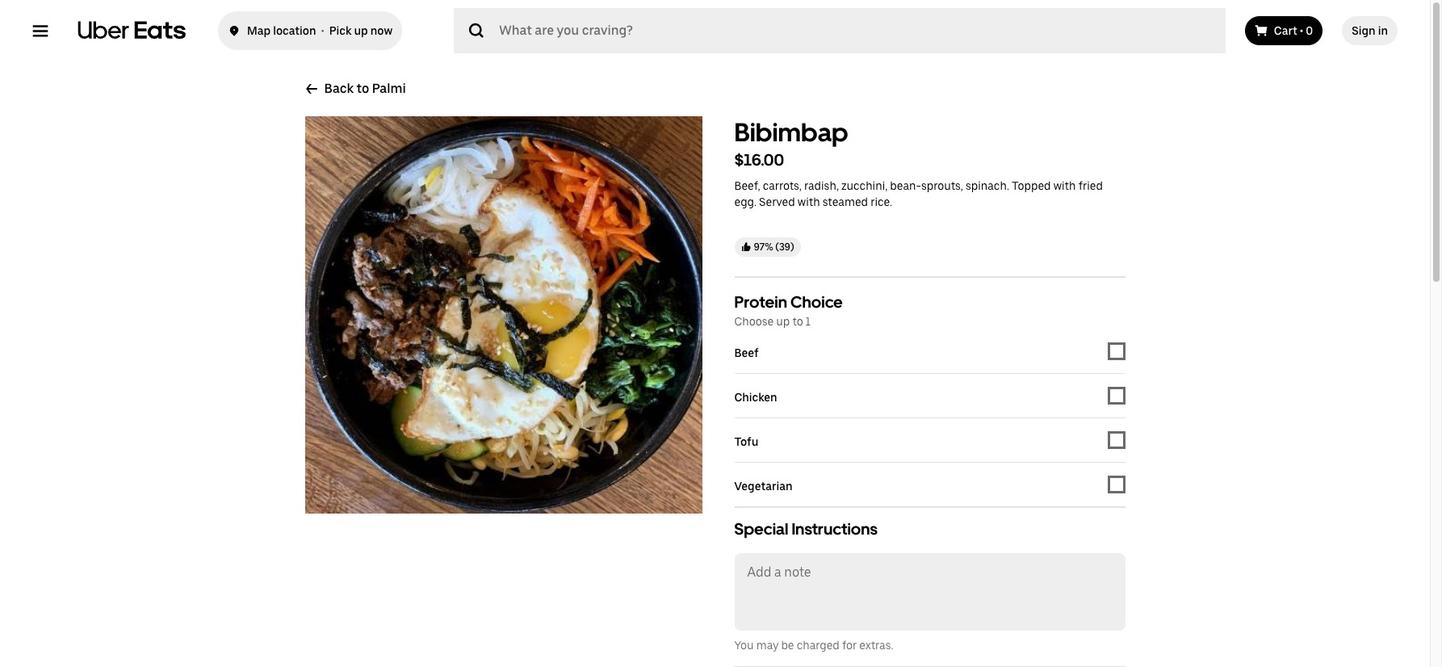 Task type: vqa. For each thing, say whether or not it's contained in the screenshot.
Log in link
no



Task type: locate. For each thing, give the bounding box(es) containing it.
with
[[1054, 179, 1076, 192], [798, 195, 820, 208]]

charged
[[797, 639, 840, 652]]

up
[[354, 24, 368, 37], [776, 315, 790, 328]]

2 • from the left
[[1300, 24, 1304, 37]]

sign in
[[1352, 24, 1388, 37]]

sprouts,
[[922, 179, 963, 192]]

to left 1
[[793, 315, 803, 328]]

1 horizontal spatial •
[[1300, 24, 1304, 37]]

choice
[[791, 292, 843, 312]]

back to palmi
[[324, 81, 406, 96]]

Add a note text field
[[736, 555, 1124, 629]]

0 horizontal spatial up
[[354, 24, 368, 37]]

to
[[357, 81, 369, 96], [793, 315, 803, 328]]

1 vertical spatial up
[[776, 315, 790, 328]]

thumb up image
[[741, 242, 751, 252]]

special
[[735, 519, 789, 539]]

topped
[[1012, 179, 1051, 192]]

up left 1
[[776, 315, 790, 328]]

0
[[1306, 24, 1314, 37]]

to inside back to palmi 'link'
[[357, 81, 369, 96]]

bibimbap $16.00
[[735, 117, 849, 170]]

• left 0
[[1300, 24, 1304, 37]]

fried
[[1079, 179, 1103, 192]]

map
[[247, 24, 271, 37]]

0 horizontal spatial •
[[321, 24, 324, 37]]

may
[[757, 639, 779, 652]]

What are you craving? text field
[[499, 15, 1207, 47]]

0 vertical spatial up
[[354, 24, 368, 37]]

97%
[[754, 242, 774, 253]]

with down radish,
[[798, 195, 820, 208]]

instructions
[[792, 519, 878, 539]]

with left fried
[[1054, 179, 1076, 192]]

tofu
[[735, 435, 759, 448]]

radish,
[[804, 179, 839, 192]]

spinach.
[[966, 179, 1010, 192]]

1 horizontal spatial up
[[776, 315, 790, 328]]

deliver to image
[[228, 21, 241, 40]]

you
[[735, 639, 754, 652]]

up left now
[[354, 24, 368, 37]]

beef
[[735, 346, 759, 359]]

•
[[321, 24, 324, 37], [1300, 24, 1304, 37]]

0 horizontal spatial to
[[357, 81, 369, 96]]

location
[[273, 24, 316, 37]]

for
[[842, 639, 857, 652]]

protein choice choose up to 1
[[735, 292, 843, 328]]

choose
[[735, 315, 774, 328]]

to right back
[[357, 81, 369, 96]]

1 vertical spatial to
[[793, 315, 803, 328]]

0 horizontal spatial with
[[798, 195, 820, 208]]

in
[[1379, 24, 1388, 37]]

1 horizontal spatial with
[[1054, 179, 1076, 192]]

0 vertical spatial to
[[357, 81, 369, 96]]

$16.00
[[735, 150, 784, 170]]

1 horizontal spatial to
[[793, 315, 803, 328]]

• left pick
[[321, 24, 324, 37]]

0 vertical spatial with
[[1054, 179, 1076, 192]]

chicken
[[735, 391, 778, 403]]



Task type: describe. For each thing, give the bounding box(es) containing it.
map location • pick up now
[[247, 24, 393, 37]]

rice.
[[871, 195, 892, 208]]

special instructions
[[735, 519, 878, 539]]

you may be charged for extras.
[[735, 639, 894, 652]]

sign
[[1352, 24, 1376, 37]]

1
[[806, 315, 811, 328]]

carrots,
[[763, 179, 802, 192]]

cart • 0
[[1274, 24, 1314, 37]]

Search for restaurant or cuisine search field
[[454, 8, 1226, 53]]

protein
[[735, 292, 788, 312]]

(39)
[[776, 242, 794, 253]]

to inside protein choice choose up to 1
[[793, 315, 803, 328]]

back to palmi link
[[305, 81, 406, 97]]

beef, carrots, radish, zucchini, bean-sprouts, spinach. topped with fried egg. served with steamed rice.
[[735, 179, 1103, 208]]

uber eats home image
[[78, 21, 186, 40]]

up inside protein choice choose up to 1
[[776, 315, 790, 328]]

egg.
[[735, 195, 757, 208]]

sign in link
[[1343, 16, 1398, 45]]

served
[[759, 195, 795, 208]]

97% (39)
[[754, 242, 794, 253]]

now
[[371, 24, 393, 37]]

bibimbap
[[735, 117, 849, 148]]

1 vertical spatial with
[[798, 195, 820, 208]]

main navigation menu image
[[32, 23, 48, 39]]

vegetarian
[[735, 479, 793, 492]]

be
[[781, 639, 794, 652]]

back
[[324, 81, 354, 96]]

bean-
[[890, 179, 922, 192]]

beef,
[[735, 179, 760, 192]]

zucchini,
[[842, 179, 888, 192]]

palmi
[[372, 81, 406, 96]]

1 • from the left
[[321, 24, 324, 37]]

steamed
[[823, 195, 868, 208]]

extras.
[[860, 639, 894, 652]]

pick
[[329, 24, 352, 37]]

cart
[[1274, 24, 1298, 37]]



